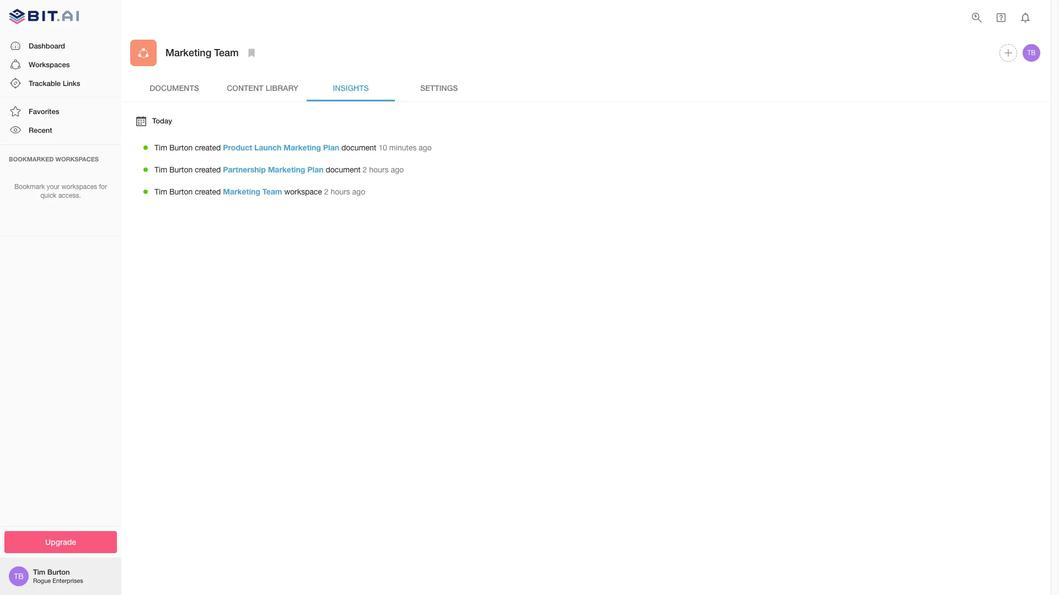 Task type: locate. For each thing, give the bounding box(es) containing it.
burton inside tim burton created marketing team workspace 2 hours ago
[[169, 187, 193, 196]]

team down partnership marketing plan link
[[262, 187, 282, 196]]

burton inside tim burton created partnership marketing plan document 2 hours ago
[[169, 165, 193, 174]]

1 horizontal spatial tb
[[1027, 49, 1036, 57]]

1 horizontal spatial 2
[[363, 165, 367, 174]]

1 vertical spatial created
[[195, 165, 221, 174]]

0 vertical spatial tb
[[1027, 49, 1036, 57]]

created left partnership on the left
[[195, 165, 221, 174]]

content
[[227, 83, 263, 93]]

created inside tim burton created product launch marketing plan document 10 minutes ago
[[195, 143, 221, 152]]

0 vertical spatial team
[[214, 47, 239, 59]]

tab list
[[130, 75, 1042, 102]]

documents
[[150, 83, 199, 93]]

0 horizontal spatial team
[[214, 47, 239, 59]]

hours right workspace
[[331, 187, 350, 196]]

marketing team
[[165, 47, 239, 59]]

1 vertical spatial tb
[[14, 573, 24, 581]]

1 horizontal spatial hours
[[369, 165, 389, 174]]

marketing
[[165, 47, 211, 59], [284, 143, 321, 152], [268, 165, 305, 174], [223, 187, 260, 196]]

bookmark image
[[245, 46, 258, 60]]

0 vertical spatial ago
[[419, 143, 432, 152]]

for
[[99, 183, 107, 191]]

marketing team link
[[223, 187, 282, 196]]

1 vertical spatial team
[[262, 187, 282, 196]]

plan up workspace
[[307, 165, 324, 174]]

1 vertical spatial document
[[326, 165, 361, 174]]

created left marketing team "link"
[[195, 187, 221, 196]]

created
[[195, 143, 221, 152], [195, 165, 221, 174], [195, 187, 221, 196]]

0 horizontal spatial hours
[[331, 187, 350, 196]]

tim inside tim burton created partnership marketing plan document 2 hours ago
[[154, 165, 167, 174]]

tim inside tim burton created marketing team workspace 2 hours ago
[[154, 187, 167, 196]]

created inside tim burton created marketing team workspace 2 hours ago
[[195, 187, 221, 196]]

3 created from the top
[[195, 187, 221, 196]]

burton for product launch marketing plan
[[169, 143, 193, 152]]

0 vertical spatial plan
[[323, 143, 339, 152]]

0 horizontal spatial tb
[[14, 573, 24, 581]]

tab list containing documents
[[130, 75, 1042, 102]]

plan
[[323, 143, 339, 152], [307, 165, 324, 174]]

marketing down partnership on the left
[[223, 187, 260, 196]]

document left 10
[[341, 143, 376, 152]]

ago inside tim burton created partnership marketing plan document 2 hours ago
[[391, 165, 404, 174]]

created left the product
[[195, 143, 221, 152]]

plan left 10
[[323, 143, 339, 152]]

bookmarked
[[9, 155, 54, 162]]

minutes
[[389, 143, 417, 152]]

2 created from the top
[[195, 165, 221, 174]]

ago inside tim burton created marketing team workspace 2 hours ago
[[352, 187, 365, 196]]

0 horizontal spatial ago
[[352, 187, 365, 196]]

your
[[47, 183, 60, 191]]

0 vertical spatial 2
[[363, 165, 367, 174]]

hours down 10
[[369, 165, 389, 174]]

upgrade button
[[4, 532, 117, 554]]

1 horizontal spatial ago
[[391, 165, 404, 174]]

insights
[[333, 83, 369, 93]]

tim for product launch marketing plan
[[154, 143, 167, 152]]

content library link
[[218, 75, 307, 102]]

0 vertical spatial document
[[341, 143, 376, 152]]

document down tim burton created product launch marketing plan document 10 minutes ago
[[326, 165, 361, 174]]

ago inside tim burton created product launch marketing plan document 10 minutes ago
[[419, 143, 432, 152]]

ago
[[419, 143, 432, 152], [391, 165, 404, 174], [352, 187, 365, 196]]

workspace
[[284, 187, 322, 196]]

document
[[341, 143, 376, 152], [326, 165, 361, 174]]

2 vertical spatial created
[[195, 187, 221, 196]]

access.
[[58, 192, 81, 200]]

trackable links button
[[0, 74, 121, 93]]

tb
[[1027, 49, 1036, 57], [14, 573, 24, 581]]

tim
[[154, 143, 167, 152], [154, 165, 167, 174], [154, 187, 167, 196], [33, 568, 45, 577]]

burton
[[169, 143, 193, 152], [169, 165, 193, 174], [169, 187, 193, 196], [47, 568, 70, 577]]

team
[[214, 47, 239, 59], [262, 187, 282, 196]]

tim for partnership marketing plan
[[154, 165, 167, 174]]

0 vertical spatial created
[[195, 143, 221, 152]]

1 horizontal spatial team
[[262, 187, 282, 196]]

burton inside tim burton created product launch marketing plan document 10 minutes ago
[[169, 143, 193, 152]]

2 horizontal spatial ago
[[419, 143, 432, 152]]

burton inside tim burton rogue enterprises
[[47, 568, 70, 577]]

1 created from the top
[[195, 143, 221, 152]]

2 vertical spatial ago
[[352, 187, 365, 196]]

tim inside tim burton created product launch marketing plan document 10 minutes ago
[[154, 143, 167, 152]]

hours
[[369, 165, 389, 174], [331, 187, 350, 196]]

1 vertical spatial hours
[[331, 187, 350, 196]]

workspaces
[[29, 60, 70, 69]]

0 horizontal spatial 2
[[324, 187, 329, 196]]

tim burton created product launch marketing plan document 10 minutes ago
[[154, 143, 432, 152]]

favorites button
[[0, 102, 121, 121]]

1 vertical spatial 2
[[324, 187, 329, 196]]

insights link
[[307, 75, 395, 102]]

tim burton created marketing team workspace 2 hours ago
[[154, 187, 365, 196]]

1 vertical spatial ago
[[391, 165, 404, 174]]

created inside tim burton created partnership marketing plan document 2 hours ago
[[195, 165, 221, 174]]

workspaces button
[[0, 55, 121, 74]]

1 vertical spatial plan
[[307, 165, 324, 174]]

0 vertical spatial hours
[[369, 165, 389, 174]]

settings
[[420, 83, 458, 93]]

team left bookmark image
[[214, 47, 239, 59]]

2
[[363, 165, 367, 174], [324, 187, 329, 196]]

workspaces
[[55, 155, 99, 162]]



Task type: describe. For each thing, give the bounding box(es) containing it.
favorites
[[29, 107, 59, 116]]

tb button
[[1021, 42, 1042, 63]]

upgrade
[[45, 538, 76, 547]]

document inside tim burton created product launch marketing plan document 10 minutes ago
[[341, 143, 376, 152]]

created for product
[[195, 143, 221, 152]]

dashboard
[[29, 41, 65, 50]]

tim burton rogue enterprises
[[33, 568, 83, 585]]

hours inside tim burton created marketing team workspace 2 hours ago
[[331, 187, 350, 196]]

partnership marketing plan link
[[223, 165, 324, 174]]

tb inside button
[[1027, 49, 1036, 57]]

settings link
[[395, 75, 483, 102]]

tim inside tim burton rogue enterprises
[[33, 568, 45, 577]]

dashboard button
[[0, 36, 121, 55]]

product
[[223, 143, 252, 152]]

today
[[152, 116, 172, 125]]

bookmarked workspaces
[[9, 155, 99, 162]]

bookmark
[[14, 183, 45, 191]]

2 inside tim burton created partnership marketing plan document 2 hours ago
[[363, 165, 367, 174]]

created for partnership
[[195, 165, 221, 174]]

bookmark your workspaces for quick access.
[[14, 183, 107, 200]]

workspaces
[[61, 183, 97, 191]]

content library
[[227, 83, 298, 93]]

trackable
[[29, 79, 61, 88]]

quick
[[40, 192, 56, 200]]

documents link
[[130, 75, 218, 102]]

tim for marketing team
[[154, 187, 167, 196]]

marketing up documents
[[165, 47, 211, 59]]

partnership
[[223, 165, 266, 174]]

hours inside tim burton created partnership marketing plan document 2 hours ago
[[369, 165, 389, 174]]

2 inside tim burton created marketing team workspace 2 hours ago
[[324, 187, 329, 196]]

marketing up tim burton created partnership marketing plan document 2 hours ago
[[284, 143, 321, 152]]

10
[[379, 143, 387, 152]]

enterprises
[[53, 578, 83, 585]]

trackable links
[[29, 79, 80, 88]]

document inside tim burton created partnership marketing plan document 2 hours ago
[[326, 165, 361, 174]]

burton for marketing team
[[169, 187, 193, 196]]

library
[[266, 83, 298, 93]]

recent button
[[0, 121, 121, 140]]

tim burton created partnership marketing plan document 2 hours ago
[[154, 165, 404, 174]]

links
[[63, 79, 80, 88]]

recent
[[29, 126, 52, 135]]

burton for partnership marketing plan
[[169, 165, 193, 174]]

rogue
[[33, 578, 51, 585]]

product launch marketing plan link
[[223, 143, 339, 152]]

launch
[[254, 143, 282, 152]]

marketing down product launch marketing plan link
[[268, 165, 305, 174]]

created for marketing
[[195, 187, 221, 196]]



Task type: vqa. For each thing, say whether or not it's contained in the screenshot.
TB button
yes



